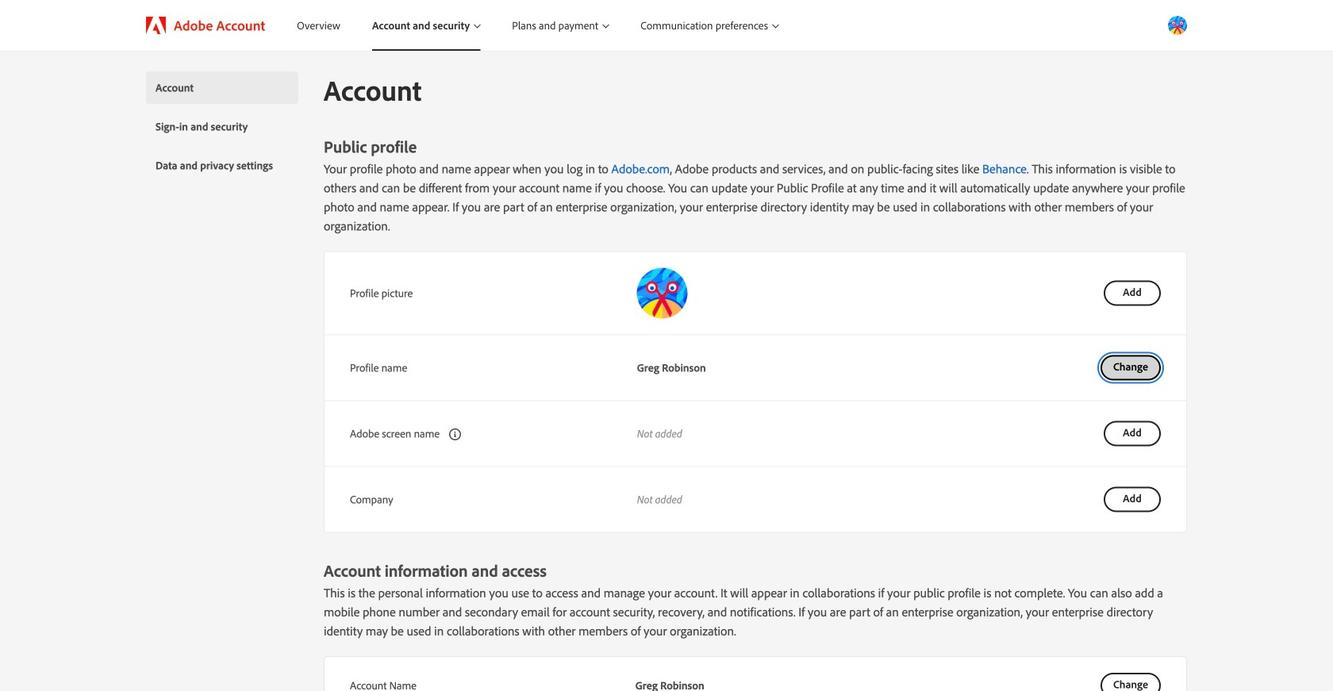 Task type: vqa. For each thing, say whether or not it's contained in the screenshot.
second group from the bottom
yes



Task type: describe. For each thing, give the bounding box(es) containing it.
3 group from the top
[[325, 401, 1187, 466]]

4 group from the top
[[325, 467, 1187, 532]]



Task type: locate. For each thing, give the bounding box(es) containing it.
1 group from the top
[[325, 252, 1187, 334]]

adobe1 image
[[146, 17, 166, 34]]

2 group from the top
[[325, 335, 1187, 400]]

group
[[325, 252, 1187, 334], [325, 335, 1187, 400], [325, 401, 1187, 466], [325, 467, 1187, 532]]



